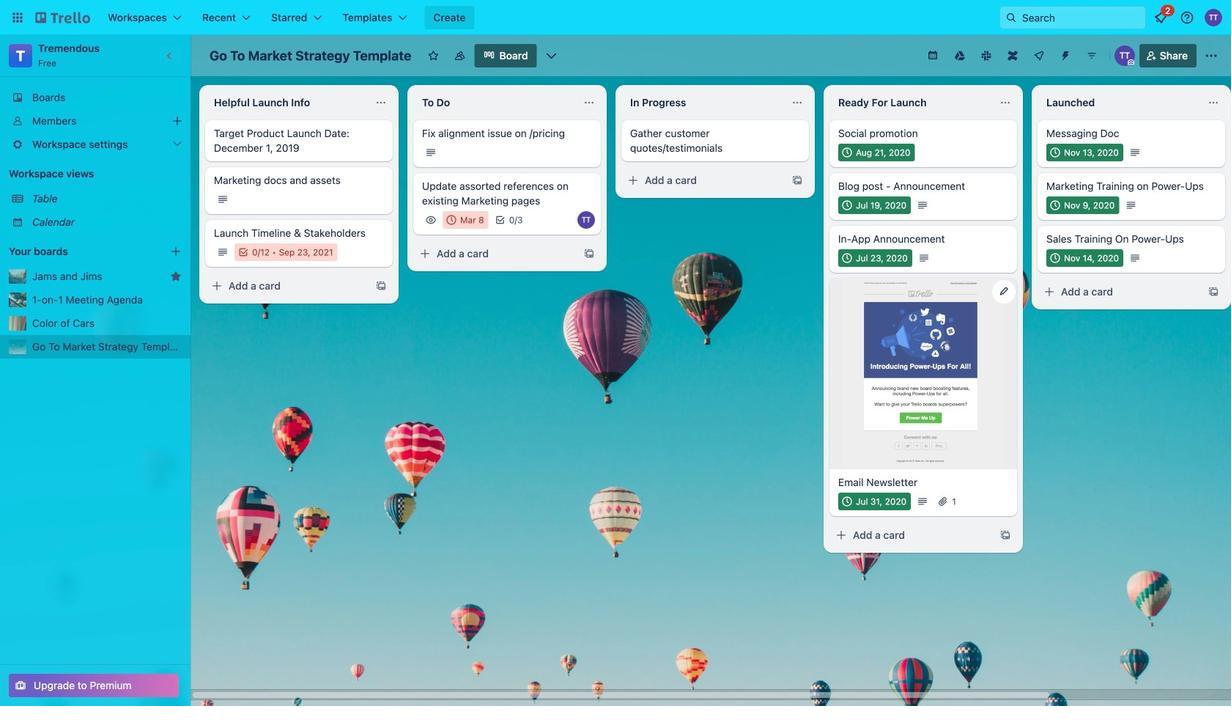 Task type: vqa. For each thing, say whether or not it's contained in the screenshot.
PRIMARY ELEMENT
yes



Task type: locate. For each thing, give the bounding box(es) containing it.
primary element
[[0, 0, 1232, 35]]

1 vertical spatial terry turtle (terryturtle) image
[[578, 211, 595, 229]]

1 horizontal spatial terry turtle (terryturtle) image
[[1205, 9, 1223, 26]]

starred icon image
[[170, 271, 182, 282]]

None checkbox
[[1047, 196, 1120, 214], [443, 211, 489, 229], [839, 249, 913, 267], [1047, 249, 1124, 267], [1047, 196, 1120, 214], [443, 211, 489, 229], [839, 249, 913, 267], [1047, 249, 1124, 267]]

2 notifications image
[[1153, 9, 1170, 26]]

edit card image
[[999, 285, 1010, 297]]

create from template… image
[[1000, 529, 1012, 541]]

confluence icon image
[[1008, 51, 1018, 61]]

create from template… image
[[792, 174, 804, 186], [584, 248, 595, 260], [375, 280, 387, 292], [1208, 286, 1220, 298]]

None text field
[[622, 91, 786, 114], [830, 91, 994, 114], [1038, 91, 1202, 114], [622, 91, 786, 114], [830, 91, 994, 114], [1038, 91, 1202, 114]]

terry turtle (terryturtle) image
[[1205, 9, 1223, 26], [578, 211, 595, 229]]

None checkbox
[[839, 144, 915, 161], [1047, 144, 1124, 161], [839, 196, 911, 214], [839, 493, 911, 510], [839, 144, 915, 161], [1047, 144, 1124, 161], [839, 196, 911, 214], [839, 493, 911, 510]]

search image
[[1006, 12, 1018, 23]]

terry turtle (terryturtle) image
[[1115, 45, 1135, 66]]

Board name text field
[[202, 44, 419, 67]]

google drive icon image
[[955, 51, 965, 61]]

open information menu image
[[1180, 10, 1195, 25]]

star or unstar board image
[[428, 50, 439, 62]]

0 vertical spatial terry turtle (terryturtle) image
[[1205, 9, 1223, 26]]

workspace navigation collapse icon image
[[160, 45, 180, 66]]

None text field
[[205, 91, 370, 114], [413, 91, 578, 114], [205, 91, 370, 114], [413, 91, 578, 114]]



Task type: describe. For each thing, give the bounding box(es) containing it.
workspace visible image
[[454, 50, 466, 62]]

slack icon image
[[982, 51, 992, 61]]

calendar power-up image
[[927, 49, 939, 61]]

0 horizontal spatial terry turtle (terryturtle) image
[[578, 211, 595, 229]]

back to home image
[[35, 6, 90, 29]]

show menu image
[[1205, 48, 1219, 63]]

add board image
[[170, 246, 182, 257]]

your boards with 4 items element
[[9, 243, 148, 260]]

power ups image
[[1034, 50, 1045, 62]]

automation image
[[1054, 44, 1075, 65]]

Search field
[[1018, 7, 1146, 28]]

this member is an admin of this board. image
[[1128, 59, 1135, 66]]

customize views image
[[544, 48, 559, 63]]



